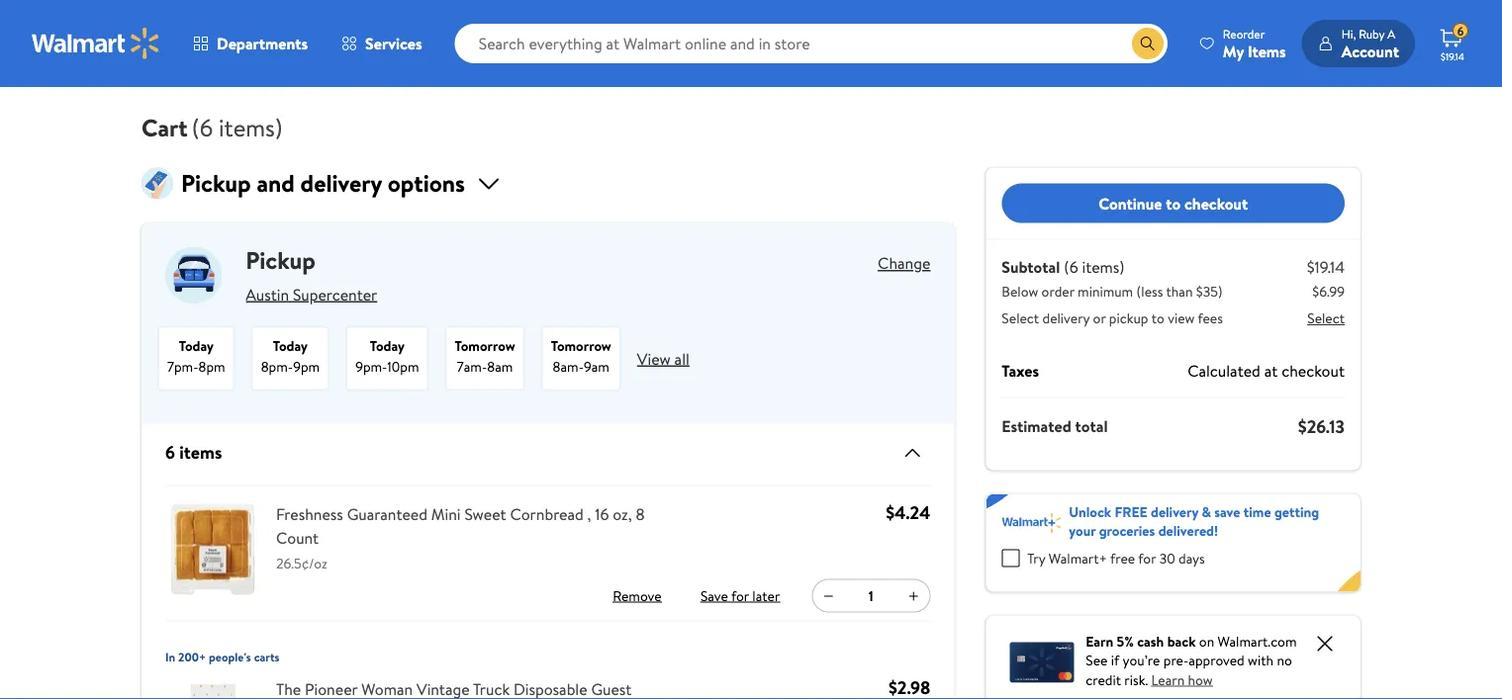 Task type: vqa. For each thing, say whether or not it's contained in the screenshot.
NOT
no



Task type: describe. For each thing, give the bounding box(es) containing it.
risk.
[[1125, 671, 1149, 690]]

departments button
[[176, 20, 325, 67]]

increase quantity freshness guaranteed mini sweet cornbread , 16 oz, 8 count, current quantity 1 image
[[906, 588, 922, 604]]

$4.24
[[886, 501, 931, 526]]

5%
[[1117, 632, 1134, 651]]

pre-
[[1164, 651, 1189, 671]]

carts
[[254, 649, 280, 666]]

save
[[701, 586, 728, 606]]

in 200+ people's carts
[[165, 649, 280, 666]]

the pioneer woman vintage truck disposable guest napkins, 24 count, with add-on services, 1 in cart image
[[165, 678, 260, 700]]

0 vertical spatial $19.14
[[1441, 49, 1465, 63]]

select button
[[1308, 309, 1345, 328]]

pickup and delivery options
[[181, 167, 465, 200]]

items
[[1248, 40, 1287, 62]]

items
[[179, 441, 222, 465]]

today 8pm-9pm
[[261, 337, 320, 377]]

delivered!
[[1159, 522, 1219, 541]]

cornbread
[[510, 503, 584, 525]]

today for 9pm
[[273, 337, 308, 356]]

later
[[753, 586, 780, 606]]

hi, ruby a account
[[1342, 25, 1400, 62]]

9am
[[584, 357, 610, 377]]

than
[[1167, 282, 1193, 301]]

services
[[365, 33, 422, 54]]

&
[[1202, 502, 1212, 522]]

delivery for and
[[301, 167, 382, 200]]

30
[[1160, 549, 1176, 568]]

time
[[1244, 502, 1272, 522]]

taxes
[[1002, 360, 1039, 382]]

1 vertical spatial $19.14
[[1307, 256, 1345, 278]]

view
[[637, 348, 671, 370]]

oz,
[[613, 503, 632, 525]]

pickup and delivery options button
[[142, 167, 955, 200]]

Search search field
[[455, 24, 1168, 63]]

cart
[[142, 111, 188, 144]]

in 200+ people's carts alert
[[165, 638, 280, 670]]

or
[[1093, 309, 1106, 328]]

decrease quantity freshness guaranteed mini sweet cornbread , 16 oz, 8 count, current quantity 1 image
[[821, 588, 837, 604]]

continue
[[1099, 192, 1163, 214]]

learn
[[1152, 671, 1185, 690]]

8am-
[[553, 357, 584, 377]]

free
[[1115, 502, 1148, 522]]

tomorrow 8am-9am
[[551, 337, 612, 377]]

8am
[[487, 357, 513, 377]]

6 for 6
[[1458, 22, 1464, 39]]

$26.13
[[1298, 414, 1345, 439]]

(less
[[1137, 282, 1164, 301]]

1
[[869, 587, 874, 606]]

a
[[1388, 25, 1396, 42]]

learn how link
[[1152, 671, 1213, 690]]

items) for cart (6 items)
[[219, 111, 283, 144]]

try walmart+ free for 30 days
[[1028, 549, 1205, 568]]

9pm
[[293, 357, 320, 377]]

try
[[1028, 549, 1046, 568]]

continue to checkout button
[[1002, 184, 1345, 223]]

unlock free delivery & save time getting your groceries delivered!
[[1069, 502, 1320, 541]]

ruby
[[1359, 25, 1385, 42]]

7pm-
[[167, 357, 199, 377]]

remove button
[[606, 581, 669, 612]]

today for 10pm
[[370, 337, 405, 356]]

learn how
[[1152, 671, 1213, 690]]

subtotal (6 items)
[[1002, 256, 1125, 278]]

$35)
[[1197, 282, 1223, 301]]

no
[[1277, 651, 1293, 671]]

freshness guaranteed mini sweet cornbread , 16 oz, 8 count link
[[276, 502, 678, 550]]

walmart plus image
[[1002, 514, 1062, 534]]

200+
[[178, 649, 206, 666]]

estimated total
[[1002, 416, 1108, 438]]

cart (6 items)
[[142, 111, 283, 144]]

reorder
[[1223, 25, 1265, 42]]

in
[[165, 649, 175, 666]]

you're
[[1123, 651, 1161, 671]]

8pm-
[[261, 357, 293, 377]]

view all
[[637, 348, 690, 370]]

today 7pm-8pm
[[167, 337, 225, 377]]

freshness guaranteed mini sweet cornbread , 16 oz, 8 count 26.5¢/oz
[[276, 503, 645, 574]]

sweet
[[465, 503, 506, 525]]

select delivery or pickup to view fees
[[1002, 309, 1223, 328]]

delivery for free
[[1151, 502, 1199, 522]]

hide all items image
[[893, 441, 925, 465]]

calculated
[[1188, 360, 1261, 382]]

with
[[1248, 651, 1274, 671]]

walmart+
[[1049, 549, 1108, 568]]

to inside button
[[1166, 192, 1181, 214]]

groceries
[[1099, 522, 1156, 541]]

how
[[1188, 671, 1213, 690]]

checkout for calculated at checkout
[[1282, 360, 1345, 382]]

Try Walmart+ free for 30 days checkbox
[[1002, 550, 1020, 568]]

save for later
[[701, 586, 780, 606]]



Task type: locate. For each thing, give the bounding box(es) containing it.
2 vertical spatial delivery
[[1151, 502, 1199, 522]]

view
[[1168, 309, 1195, 328]]

1 tomorrow from the left
[[455, 337, 515, 356]]

0 horizontal spatial 6
[[165, 441, 175, 465]]

minimum
[[1078, 282, 1134, 301]]

for inside button
[[732, 586, 749, 606]]

delivery down order
[[1043, 309, 1090, 328]]

1 vertical spatial delivery
[[1043, 309, 1090, 328]]

,
[[588, 503, 591, 525]]

2 horizontal spatial today
[[370, 337, 405, 356]]

1 vertical spatial pickup
[[246, 244, 316, 277]]

1 vertical spatial items)
[[1082, 256, 1125, 278]]

6 items
[[165, 441, 222, 465]]

delivery left &
[[1151, 502, 1199, 522]]

1 horizontal spatial (6
[[1064, 256, 1079, 278]]

on
[[1200, 632, 1215, 651]]

$6.99
[[1313, 282, 1345, 301]]

pickup for pickup and delivery options
[[181, 167, 251, 200]]

austin supercenter
[[246, 283, 377, 305]]

options
[[388, 167, 465, 200]]

below order minimum (less than $35)
[[1002, 282, 1223, 301]]

2 tomorrow from the left
[[551, 337, 612, 356]]

6 left items
[[165, 441, 175, 465]]

count
[[276, 527, 319, 549]]

0 horizontal spatial items)
[[219, 111, 283, 144]]

2 today from the left
[[273, 337, 308, 356]]

credit
[[1086, 671, 1122, 690]]

7am-
[[457, 357, 487, 377]]

checkout right continue
[[1185, 192, 1248, 214]]

0 vertical spatial to
[[1166, 192, 1181, 214]]

1 horizontal spatial select
[[1308, 309, 1345, 328]]

2 horizontal spatial delivery
[[1151, 502, 1199, 522]]

6
[[1458, 22, 1464, 39], [165, 441, 175, 465]]

today up 10pm
[[370, 337, 405, 356]]

change button
[[878, 252, 931, 274]]

pickup for pickup
[[246, 244, 316, 277]]

0 vertical spatial (6
[[192, 111, 213, 144]]

checkout right at
[[1282, 360, 1345, 382]]

tomorrow for 9am
[[551, 337, 612, 356]]

free
[[1111, 549, 1136, 568]]

for right save
[[732, 586, 749, 606]]

(6
[[192, 111, 213, 144], [1064, 256, 1079, 278]]

to right continue
[[1166, 192, 1181, 214]]

view all button
[[637, 348, 690, 370]]

9pm-
[[355, 357, 387, 377]]

today for 8pm
[[179, 337, 214, 356]]

order
[[1042, 282, 1075, 301]]

0 vertical spatial checkout
[[1185, 192, 1248, 214]]

0 horizontal spatial checkout
[[1185, 192, 1248, 214]]

0 vertical spatial items)
[[219, 111, 283, 144]]

1 horizontal spatial tomorrow
[[551, 337, 612, 356]]

dismiss capital one banner image
[[1314, 632, 1337, 656]]

select down $6.99 at the top
[[1308, 309, 1345, 328]]

3 today from the left
[[370, 337, 405, 356]]

guaranteed
[[347, 503, 428, 525]]

checkout inside button
[[1185, 192, 1248, 214]]

6 for 6 items
[[165, 441, 175, 465]]

1 horizontal spatial today
[[273, 337, 308, 356]]

save for later button
[[697, 581, 784, 612]]

freshness guaranteed mini sweet cornbread , 16 oz, 8 count, with add-on services, 26.5¢/oz, 1 in cart image
[[165, 502, 260, 597]]

1 vertical spatial to
[[1152, 309, 1165, 328]]

see if you're pre-approved with no credit risk.
[[1086, 651, 1293, 690]]

$19.14 up $6.99 at the top
[[1307, 256, 1345, 278]]

$19.14
[[1441, 49, 1465, 63], [1307, 256, 1345, 278]]

pickup
[[181, 167, 251, 200], [246, 244, 316, 277]]

(6 up order
[[1064, 256, 1079, 278]]

account
[[1342, 40, 1400, 62]]

delivery inside unlock free delivery & save time getting your groceries delivered!
[[1151, 502, 1199, 522]]

mini
[[431, 503, 461, 525]]

for left 30
[[1139, 549, 1157, 568]]

8pm
[[199, 357, 225, 377]]

pickup
[[1110, 309, 1149, 328]]

today inside today 7pm-8pm
[[179, 337, 214, 356]]

0 horizontal spatial tomorrow
[[455, 337, 515, 356]]

tomorrow up 7am-
[[455, 337, 515, 356]]

walmart image
[[32, 28, 160, 59]]

departments
[[217, 33, 308, 54]]

today up 8pm-
[[273, 337, 308, 356]]

0 horizontal spatial (6
[[192, 111, 213, 144]]

0 horizontal spatial $19.14
[[1307, 256, 1345, 278]]

26.5¢/oz
[[276, 554, 327, 574]]

select for select delivery or pickup to view fees
[[1002, 309, 1040, 328]]

0 vertical spatial for
[[1139, 549, 1157, 568]]

Walmart Site-Wide search field
[[455, 24, 1168, 63]]

0 horizontal spatial for
[[732, 586, 749, 606]]

(6 for cart
[[192, 111, 213, 144]]

1 horizontal spatial checkout
[[1282, 360, 1345, 382]]

1 horizontal spatial to
[[1166, 192, 1181, 214]]

1 select from the left
[[1002, 309, 1040, 328]]

tomorrow for 8am
[[455, 337, 515, 356]]

remove
[[613, 586, 662, 606]]

subtotal
[[1002, 256, 1060, 278]]

0 horizontal spatial today
[[179, 337, 214, 356]]

1 vertical spatial 6
[[165, 441, 175, 465]]

today
[[179, 337, 214, 356], [273, 337, 308, 356], [370, 337, 405, 356]]

delivery right 'and'
[[301, 167, 382, 200]]

below
[[1002, 282, 1039, 301]]

items) for subtotal (6 items)
[[1082, 256, 1125, 278]]

tomorrow up 8am-
[[551, 337, 612, 356]]

back
[[1168, 632, 1196, 651]]

see
[[1086, 651, 1108, 671]]

and
[[257, 167, 295, 200]]

calculated at checkout
[[1188, 360, 1345, 382]]

days
[[1179, 549, 1205, 568]]

services button
[[325, 20, 439, 67]]

save
[[1215, 502, 1241, 522]]

(6 for subtotal
[[1064, 256, 1079, 278]]

1 vertical spatial checkout
[[1282, 360, 1345, 382]]

pickup up austin
[[246, 244, 316, 277]]

your
[[1069, 522, 1096, 541]]

cash
[[1138, 632, 1164, 651]]

$19.14 right account
[[1441, 49, 1465, 63]]

1 horizontal spatial $19.14
[[1441, 49, 1465, 63]]

8
[[636, 503, 645, 525]]

select down below
[[1002, 309, 1040, 328]]

1 horizontal spatial 6
[[1458, 22, 1464, 39]]

today up "7pm-"
[[179, 337, 214, 356]]

0 horizontal spatial select
[[1002, 309, 1040, 328]]

delivery
[[301, 167, 382, 200], [1043, 309, 1090, 328], [1151, 502, 1199, 522]]

today inside today 9pm-10pm
[[370, 337, 405, 356]]

earn
[[1086, 632, 1114, 651]]

getting
[[1275, 502, 1320, 522]]

all
[[675, 348, 690, 370]]

2 select from the left
[[1308, 309, 1345, 328]]

1 horizontal spatial delivery
[[1043, 309, 1090, 328]]

6 right "a"
[[1458, 22, 1464, 39]]

1 vertical spatial for
[[732, 586, 749, 606]]

fees
[[1198, 309, 1223, 328]]

10pm
[[387, 357, 419, 377]]

at
[[1265, 360, 1278, 382]]

items) up minimum
[[1082, 256, 1125, 278]]

cart_gic_illustration image
[[142, 168, 173, 199]]

0 horizontal spatial delivery
[[301, 167, 382, 200]]

items) up 'and'
[[219, 111, 283, 144]]

today inside today 8pm-9pm
[[273, 337, 308, 356]]

0 vertical spatial pickup
[[181, 167, 251, 200]]

walmart.com
[[1218, 632, 1297, 651]]

supercenter
[[293, 283, 377, 305]]

0 vertical spatial delivery
[[301, 167, 382, 200]]

earn 5% cash back on walmart.com
[[1086, 632, 1297, 651]]

to
[[1166, 192, 1181, 214], [1152, 309, 1165, 328]]

banner containing unlock free delivery & save time getting your groceries delivered!
[[986, 494, 1361, 592]]

checkout for continue to checkout
[[1185, 192, 1248, 214]]

my
[[1223, 40, 1244, 62]]

banner
[[986, 494, 1361, 592]]

select
[[1002, 309, 1040, 328], [1308, 309, 1345, 328]]

0 horizontal spatial to
[[1152, 309, 1165, 328]]

1 horizontal spatial items)
[[1082, 256, 1125, 278]]

to left "view"
[[1152, 309, 1165, 328]]

checkout
[[1185, 192, 1248, 214], [1282, 360, 1345, 382]]

reorder my items
[[1223, 25, 1287, 62]]

16
[[595, 503, 609, 525]]

1 vertical spatial (6
[[1064, 256, 1079, 278]]

pickup down cart (6 items)
[[181, 167, 251, 200]]

0 vertical spatial 6
[[1458, 22, 1464, 39]]

1 horizontal spatial for
[[1139, 549, 1157, 568]]

freshness
[[276, 503, 343, 525]]

select for select button
[[1308, 309, 1345, 328]]

tomorrow 7am-8am
[[455, 337, 515, 377]]

search icon image
[[1140, 36, 1156, 51]]

approved
[[1189, 651, 1245, 671]]

1 today from the left
[[179, 337, 214, 356]]

capital one credit card image
[[1010, 639, 1074, 683]]

today 9pm-10pm
[[355, 337, 419, 377]]

(6 right cart on the top
[[192, 111, 213, 144]]



